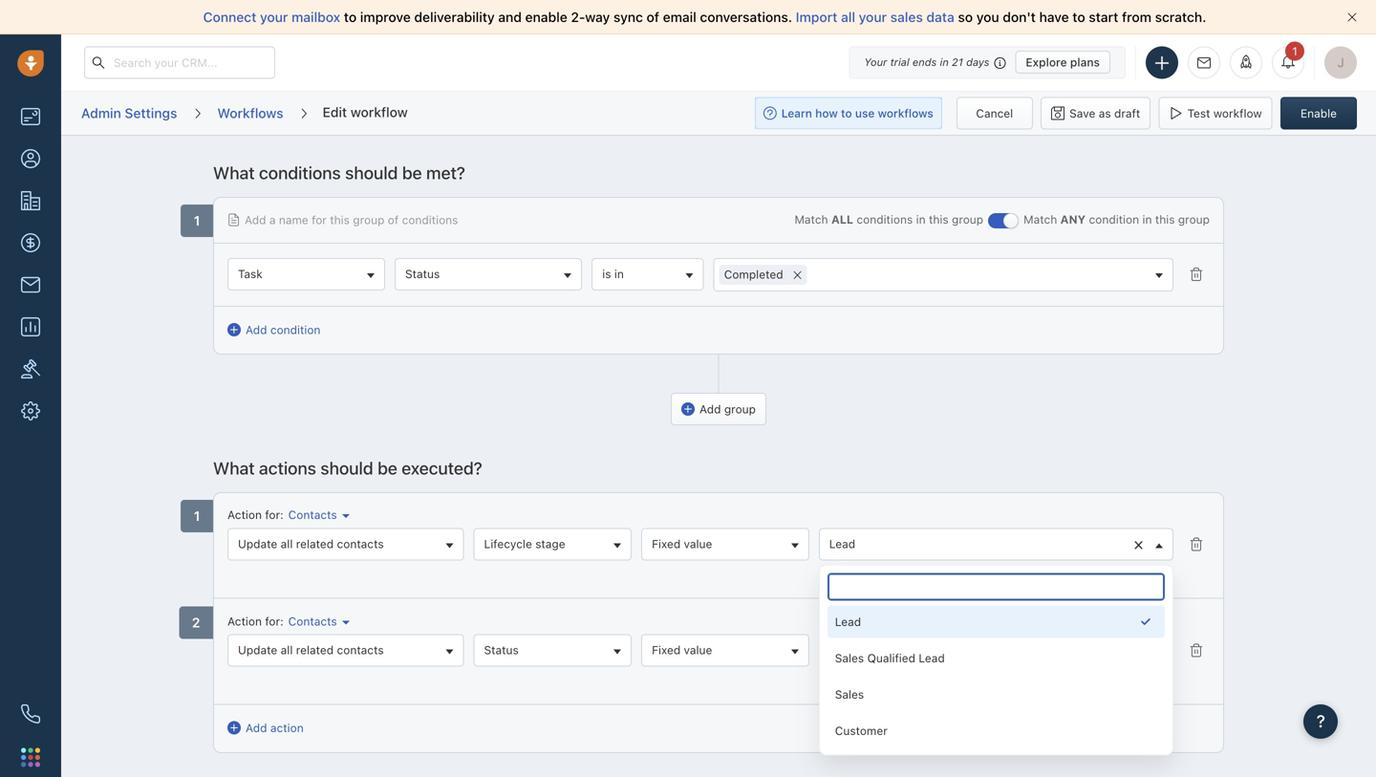 Task type: vqa. For each thing, say whether or not it's contained in the screenshot.
Search your CRM... text box
yes



Task type: locate. For each thing, give the bounding box(es) containing it.
value for lead
[[684, 537, 712, 550]]

Search your CRM... text field
[[84, 46, 275, 79]]

1 horizontal spatial your
[[859, 9, 887, 25]]

1 fixed from the top
[[652, 537, 681, 550]]

of down what conditions should be met?
[[388, 213, 399, 227]]

contacts for status
[[337, 643, 384, 657]]

2 action for : from the top
[[227, 615, 284, 628]]

workflows
[[217, 105, 283, 121]]

sales
[[891, 9, 923, 25]]

this
[[929, 213, 949, 226], [1155, 213, 1175, 226], [330, 213, 350, 227]]

explore plans link
[[1016, 51, 1111, 74]]

contacts for lifecycle stage
[[288, 508, 337, 522]]

add action
[[246, 721, 304, 735]]

0 vertical spatial status button
[[395, 258, 582, 291]]

sales for sales qualified lead
[[835, 651, 864, 665]]

conditions right the all
[[857, 213, 913, 226]]

0 vertical spatial contacts
[[288, 508, 337, 522]]

0 vertical spatial fixed value button
[[642, 528, 809, 560]]

1 horizontal spatial is
[[951, 569, 958, 580]]

0 horizontal spatial workflow
[[351, 104, 408, 120]]

0 horizontal spatial condition
[[270, 323, 321, 336]]

1 vertical spatial related
[[296, 643, 334, 657]]

0 horizontal spatial match
[[795, 213, 828, 226]]

will be set to empty
[[1081, 675, 1174, 686]]

0 horizontal spatial of
[[388, 213, 399, 227]]

in for ends
[[940, 56, 949, 68]]

of
[[647, 9, 660, 25], [388, 213, 399, 227]]

all
[[841, 9, 856, 25], [281, 537, 293, 550], [281, 643, 293, 657]]

what left "actions"
[[213, 458, 255, 479]]

2 empty from the top
[[1145, 675, 1174, 686]]

1 vertical spatial sales
[[835, 688, 864, 701]]

1 horizontal spatial condition
[[1089, 213, 1140, 226]]

0 horizontal spatial your
[[260, 9, 288, 25]]

×
[[793, 263, 803, 284], [1134, 533, 1144, 554]]

list box containing lead
[[828, 605, 1165, 747]]

0 vertical spatial sales
[[835, 651, 864, 665]]

name
[[279, 213, 309, 227]]

1 vertical spatial should
[[321, 458, 373, 479]]

should right "actions"
[[321, 458, 373, 479]]

executed?
[[402, 458, 482, 479]]

completed
[[724, 268, 783, 281]]

condition
[[1089, 213, 1140, 226], [270, 323, 321, 336]]

0 vertical spatial what
[[213, 162, 255, 183]]

1 related from the top
[[296, 537, 334, 550]]

days
[[966, 56, 990, 68]]

empty
[[1145, 569, 1174, 580], [1145, 675, 1174, 686]]

value
[[684, 537, 712, 550], [924, 569, 948, 580], [684, 643, 712, 657]]

trial
[[890, 56, 910, 68]]

your
[[260, 9, 288, 25], [859, 9, 887, 25]]

1 vertical spatial fixed value button
[[642, 634, 809, 667]]

of right sync
[[647, 9, 660, 25]]

contacts button
[[284, 507, 350, 523], [284, 613, 350, 630]]

1 fixed value from the top
[[652, 537, 712, 550]]

1 vertical spatial status button
[[474, 634, 632, 667]]

conditions up 'name'
[[259, 162, 341, 183]]

workflow right test
[[1214, 107, 1262, 120]]

1 vertical spatial stage
[[1055, 569, 1081, 580]]

0 horizontal spatial lifecycle
[[484, 537, 532, 550]]

any
[[1061, 213, 1086, 226]]

update up add action link
[[238, 643, 277, 657]]

status button for is in
[[395, 258, 582, 291]]

2 contacts from the top
[[337, 643, 384, 657]]

0 vertical spatial stage
[[535, 537, 565, 550]]

in
[[940, 56, 949, 68], [916, 213, 926, 226], [1143, 213, 1152, 226], [614, 267, 624, 281]]

2 vertical spatial for
[[265, 615, 280, 628]]

add action link
[[227, 719, 304, 737]]

0 vertical spatial ×
[[793, 263, 803, 284]]

your left mailbox
[[260, 9, 288, 25]]

2 fixed value from the top
[[652, 643, 712, 657]]

2 contacts button from the top
[[284, 613, 350, 630]]

phone image
[[21, 704, 40, 724]]

1 update from the top
[[238, 537, 277, 550]]

1 vertical spatial fixed
[[652, 643, 681, 657]]

1 vertical spatial update
[[238, 643, 277, 657]]

related for status
[[296, 643, 334, 657]]

update all related contacts up action
[[238, 643, 384, 657]]

all down "actions"
[[281, 537, 293, 550]]

2 vertical spatial value
[[684, 643, 712, 657]]

from
[[1122, 9, 1152, 25]]

workflow right the edit
[[351, 104, 408, 120]]

add condition link
[[227, 321, 321, 338]]

edit workflow
[[323, 104, 408, 120]]

add for add a name for this group of conditions
[[245, 213, 266, 227]]

0 vertical spatial lifecycle
[[484, 537, 532, 550]]

blank,
[[979, 569, 1007, 580]]

1 horizontal spatial ×
[[1134, 533, 1144, 554]]

1 action for : from the top
[[227, 508, 284, 522]]

1 vertical spatial lead
[[835, 615, 861, 628]]

condition down task button
[[270, 323, 321, 336]]

related down "actions"
[[296, 537, 334, 550]]

contacts button for status
[[284, 613, 350, 630]]

1 vertical spatial what
[[213, 458, 255, 479]]

customer option
[[828, 714, 1165, 747]]

action for : for status
[[227, 615, 284, 628]]

0 horizontal spatial ×
[[793, 263, 803, 284]]

1 fixed value button from the top
[[642, 528, 809, 560]]

add inside "button"
[[700, 403, 721, 416]]

condition right any
[[1089, 213, 1140, 226]]

sales for sales
[[835, 688, 864, 701]]

1 horizontal spatial status
[[484, 643, 519, 657]]

0 vertical spatial :
[[280, 508, 284, 522]]

all right 'import'
[[841, 9, 856, 25]]

update down "actions"
[[238, 537, 277, 550]]

0 vertical spatial set
[[1116, 569, 1130, 580]]

workflow inside test workflow button
[[1214, 107, 1262, 120]]

1 action from the top
[[227, 508, 262, 522]]

2 fixed value button from the top
[[642, 634, 809, 667]]

0 vertical spatial will
[[1084, 569, 1099, 580]]

1 contacts from the top
[[337, 537, 384, 550]]

0 vertical spatial fixed
[[652, 537, 681, 550]]

1 vertical spatial will
[[1084, 675, 1099, 686]]

1 vertical spatial value
[[924, 569, 948, 580]]

all up action
[[281, 643, 293, 657]]

1 update all related contacts button from the top
[[227, 528, 464, 560]]

fixed
[[652, 537, 681, 550], [652, 643, 681, 657]]

0 vertical spatial update
[[238, 537, 277, 550]]

0 horizontal spatial this
[[330, 213, 350, 227]]

0 vertical spatial related
[[296, 537, 334, 550]]

add action button
[[227, 719, 323, 739]]

sales up customer
[[835, 688, 864, 701]]

contacted button
[[819, 634, 1174, 667]]

2 vertical spatial lead
[[919, 651, 945, 665]]

0 vertical spatial lead
[[829, 537, 856, 550]]

conditions
[[259, 162, 341, 183], [857, 213, 913, 226], [402, 213, 458, 227]]

a
[[269, 213, 276, 227]]

2-
[[571, 9, 585, 25]]

update all related contacts for lifecycle stage
[[238, 537, 384, 550]]

1 horizontal spatial match
[[1024, 213, 1057, 226]]

action for :
[[227, 508, 284, 522], [227, 615, 284, 628]]

1 vertical spatial fixed value
[[652, 643, 712, 657]]

will
[[1084, 569, 1099, 580], [1084, 675, 1099, 686]]

mailbox
[[292, 9, 340, 25]]

update all related contacts button for lifecycle stage
[[227, 528, 464, 560]]

1 link
[[1272, 42, 1305, 79]]

related up action
[[296, 643, 334, 657]]

all for lifecycle stage
[[281, 537, 293, 550]]

if fixed value is left blank, lifecycle stage will be set to empty
[[889, 569, 1174, 580]]

2 match from the left
[[1024, 213, 1057, 226]]

update all related contacts for status
[[238, 643, 384, 657]]

match left the all
[[795, 213, 828, 226]]

should
[[345, 162, 398, 183], [321, 458, 373, 479]]

action
[[227, 508, 262, 522], [227, 615, 262, 628]]

2 what from the top
[[213, 458, 255, 479]]

action for status
[[227, 615, 262, 628]]

1 vertical spatial contacts
[[337, 643, 384, 657]]

1 horizontal spatial workflow
[[1214, 107, 1262, 120]]

0 vertical spatial condition
[[1089, 213, 1140, 226]]

list box
[[828, 605, 1165, 747]]

contacts button for lifecycle stage
[[284, 507, 350, 523]]

1 match from the left
[[795, 213, 828, 226]]

lifecycle
[[484, 537, 532, 550], [1010, 569, 1052, 580]]

is inside button
[[602, 267, 611, 281]]

1 what from the top
[[213, 162, 255, 183]]

0 vertical spatial update all related contacts
[[238, 537, 384, 550]]

0 vertical spatial fixed value
[[652, 537, 712, 550]]

0 vertical spatial contacts button
[[284, 507, 350, 523]]

1 vertical spatial contacts button
[[284, 613, 350, 630]]

1 set from the top
[[1116, 569, 1130, 580]]

× inside button
[[793, 263, 803, 284]]

for
[[312, 213, 327, 227], [265, 508, 280, 522], [265, 615, 280, 628]]

1 : from the top
[[280, 508, 284, 522]]

condition inside add condition link
[[270, 323, 321, 336]]

what down workflows link
[[213, 162, 255, 183]]

1 contacts from the top
[[288, 508, 337, 522]]

is in button
[[592, 258, 704, 291]]

is
[[602, 267, 611, 281], [951, 569, 958, 580]]

1 horizontal spatial conditions
[[402, 213, 458, 227]]

2 update from the top
[[238, 643, 277, 657]]

this for name
[[330, 213, 350, 227]]

0 horizontal spatial is
[[602, 267, 611, 281]]

1 vertical spatial is
[[951, 569, 958, 580]]

2 sales from the top
[[835, 688, 864, 701]]

match
[[795, 213, 828, 226], [1024, 213, 1057, 226]]

lead option
[[828, 605, 1165, 638]]

2 horizontal spatial this
[[1155, 213, 1175, 226]]

add for add action
[[246, 721, 267, 735]]

1 update all related contacts from the top
[[238, 537, 384, 550]]

update
[[238, 537, 277, 550], [238, 643, 277, 657]]

your
[[864, 56, 887, 68]]

1 horizontal spatial of
[[647, 9, 660, 25]]

1 vertical spatial contacts
[[288, 615, 337, 628]]

0 vertical spatial should
[[345, 162, 398, 183]]

1 contacts button from the top
[[284, 507, 350, 523]]

your left the sales
[[859, 9, 887, 25]]

workflow for edit workflow
[[351, 104, 408, 120]]

0 vertical spatial of
[[647, 9, 660, 25]]

in inside button
[[614, 267, 624, 281]]

action
[[270, 721, 304, 735]]

2 update all related contacts from the top
[[238, 643, 384, 657]]

value for contacted
[[684, 643, 712, 657]]

0 vertical spatial update all related contacts button
[[227, 528, 464, 560]]

1 vertical spatial action
[[227, 615, 262, 628]]

fixed value
[[652, 537, 712, 550], [652, 643, 712, 657]]

update all related contacts button for status
[[227, 634, 464, 667]]

close image
[[1348, 12, 1357, 22]]

0 vertical spatial is
[[602, 267, 611, 281]]

action for : for lifecycle stage
[[227, 508, 284, 522]]

1 vertical spatial condition
[[270, 323, 321, 336]]

qualified
[[868, 651, 916, 665]]

2 : from the top
[[280, 615, 284, 628]]

0 vertical spatial value
[[684, 537, 712, 550]]

1 your from the left
[[260, 9, 288, 25]]

:
[[280, 508, 284, 522], [280, 615, 284, 628]]

ends
[[913, 56, 937, 68]]

should up "add a name for this group of conditions"
[[345, 162, 398, 183]]

add for add group
[[700, 403, 721, 416]]

1 vertical spatial :
[[280, 615, 284, 628]]

0 vertical spatial status
[[405, 267, 440, 281]]

2 fixed from the top
[[652, 643, 681, 657]]

fixed value button for lead
[[642, 528, 809, 560]]

1 vertical spatial for
[[265, 508, 280, 522]]

0 horizontal spatial stage
[[535, 537, 565, 550]]

None search field
[[828, 573, 1165, 601]]

match left any
[[1024, 213, 1057, 226]]

1 vertical spatial action for :
[[227, 615, 284, 628]]

2 horizontal spatial conditions
[[857, 213, 913, 226]]

all for status
[[281, 643, 293, 657]]

to
[[344, 9, 357, 25], [1073, 9, 1086, 25], [1133, 569, 1142, 580], [1133, 675, 1142, 686]]

1 vertical spatial status
[[484, 643, 519, 657]]

status button
[[395, 258, 582, 291], [474, 634, 632, 667]]

1 vertical spatial lifecycle
[[1010, 569, 1052, 580]]

add group
[[700, 403, 756, 416]]

1 will from the top
[[1084, 569, 1099, 580]]

connect your mailbox to improve deliverability and enable 2-way sync of email conversations. import all your sales data so you don't have to start from scratch.
[[203, 9, 1207, 25]]

1 vertical spatial update all related contacts button
[[227, 634, 464, 667]]

match for match any condition in this group
[[1024, 213, 1057, 226]]

2 vertical spatial all
[[281, 643, 293, 657]]

conditions down met?
[[402, 213, 458, 227]]

0 vertical spatial contacts
[[337, 537, 384, 550]]

1 vertical spatial set
[[1116, 675, 1130, 686]]

what
[[213, 162, 255, 183], [213, 458, 255, 479]]

update all related contacts down "actions"
[[238, 537, 384, 550]]

2 update all related contacts button from the top
[[227, 634, 464, 667]]

add
[[245, 213, 266, 227], [246, 323, 267, 336], [700, 403, 721, 416], [246, 721, 267, 735]]

cancel button
[[957, 97, 1033, 130]]

0 vertical spatial action
[[227, 508, 262, 522]]

if
[[889, 569, 896, 580]]

contacts for lifecycle stage
[[337, 537, 384, 550]]

enable
[[525, 9, 568, 25]]

sales
[[835, 651, 864, 665], [835, 688, 864, 701]]

2 related from the top
[[296, 643, 334, 657]]

have
[[1040, 9, 1069, 25]]

1 horizontal spatial this
[[929, 213, 949, 226]]

1 sales from the top
[[835, 651, 864, 665]]

1 vertical spatial all
[[281, 537, 293, 550]]

connect
[[203, 9, 257, 25]]

freshworks switcher image
[[21, 748, 40, 767]]

0 vertical spatial action for :
[[227, 508, 284, 522]]

2 contacts from the top
[[288, 615, 337, 628]]

1 vertical spatial empty
[[1145, 675, 1174, 686]]

2 action from the top
[[227, 615, 262, 628]]

what for what actions should be executed?
[[213, 458, 255, 479]]

workflows link
[[216, 98, 284, 128]]

met?
[[426, 162, 465, 183]]

fixed value for status
[[652, 643, 712, 657]]

add inside button
[[246, 721, 267, 735]]

fixed value button for contacted
[[642, 634, 809, 667]]

0 vertical spatial empty
[[1145, 569, 1174, 580]]

should for conditions
[[345, 162, 398, 183]]

1 vertical spatial update all related contacts
[[238, 643, 384, 657]]

sales left qualified
[[835, 651, 864, 665]]

0 horizontal spatial status
[[405, 267, 440, 281]]



Task type: describe. For each thing, give the bounding box(es) containing it.
1 empty from the top
[[1145, 569, 1174, 580]]

is in
[[602, 267, 624, 281]]

group inside "button"
[[724, 403, 756, 416]]

status for task
[[405, 267, 440, 281]]

import
[[796, 9, 838, 25]]

what actions should be executed?
[[213, 458, 482, 479]]

scratch.
[[1155, 9, 1207, 25]]

your trial ends in 21 days
[[864, 56, 990, 68]]

stage inside button
[[535, 537, 565, 550]]

and
[[498, 9, 522, 25]]

explore plans
[[1026, 55, 1100, 69]]

fixed for lifecycle stage
[[652, 537, 681, 550]]

edit
[[323, 104, 347, 120]]

draft
[[1115, 107, 1141, 120]]

: for lifecycle stage
[[280, 508, 284, 522]]

0 horizontal spatial conditions
[[259, 162, 341, 183]]

2 set from the top
[[1116, 675, 1130, 686]]

phone element
[[11, 695, 50, 733]]

settings
[[125, 105, 177, 121]]

save
[[1070, 107, 1096, 120]]

this for conditions
[[929, 213, 949, 226]]

add group button
[[671, 393, 767, 425]]

status button for fixed value
[[474, 634, 632, 667]]

action for lifecycle stage
[[227, 508, 262, 522]]

sales qualified lead
[[835, 651, 945, 665]]

related for lifecycle stage
[[296, 537, 334, 550]]

1
[[1293, 44, 1298, 58]]

sales qualified lead option
[[828, 642, 1165, 674]]

add for add condition
[[246, 323, 267, 336]]

should for actions
[[321, 458, 373, 479]]

cancel
[[976, 107, 1013, 120]]

2 your from the left
[[859, 9, 887, 25]]

what's new image
[[1240, 55, 1253, 68]]

in for conditions
[[916, 213, 926, 226]]

admin
[[81, 105, 121, 121]]

actions
[[259, 458, 316, 479]]

group for add a name for this group of conditions
[[353, 213, 385, 227]]

update for lifecycle stage
[[238, 537, 277, 550]]

status for update all related contacts
[[484, 643, 519, 657]]

all
[[832, 213, 854, 226]]

explore
[[1026, 55, 1067, 69]]

contacts for status
[[288, 615, 337, 628]]

fixed value for lifecycle stage
[[652, 537, 712, 550]]

customer
[[835, 724, 888, 737]]

email
[[663, 9, 697, 25]]

what for what conditions should be met?
[[213, 162, 255, 183]]

properties image
[[21, 359, 40, 379]]

fixed
[[898, 569, 921, 580]]

lead for ×
[[829, 537, 856, 550]]

0 vertical spatial all
[[841, 9, 856, 25]]

group for match all conditions in this group
[[952, 213, 984, 226]]

so
[[958, 9, 973, 25]]

for for lifecycle stage
[[265, 508, 280, 522]]

1 horizontal spatial stage
[[1055, 569, 1081, 580]]

improve
[[360, 9, 411, 25]]

lifecycle inside button
[[484, 537, 532, 550]]

21
[[952, 56, 963, 68]]

× button
[[788, 263, 807, 285]]

lifecycle stage
[[484, 537, 565, 550]]

task button
[[227, 258, 385, 291]]

for for status
[[265, 615, 280, 628]]

contacted
[[829, 643, 886, 657]]

test
[[1188, 107, 1211, 120]]

1 horizontal spatial lifecycle
[[1010, 569, 1052, 580]]

connect your mailbox link
[[203, 9, 344, 25]]

0 vertical spatial for
[[312, 213, 327, 227]]

match all conditions in this group
[[795, 213, 984, 226]]

1 vertical spatial of
[[388, 213, 399, 227]]

in for condition
[[1143, 213, 1152, 226]]

fixed for status
[[652, 643, 681, 657]]

workflow for test workflow
[[1214, 107, 1262, 120]]

update for status
[[238, 643, 277, 657]]

add condition
[[246, 323, 321, 336]]

this for condition
[[1155, 213, 1175, 226]]

add a name for this group of conditions
[[245, 213, 458, 227]]

test workflow button
[[1159, 97, 1273, 130]]

conversations.
[[700, 9, 792, 25]]

sync
[[614, 9, 643, 25]]

match any condition in this group
[[1024, 213, 1210, 226]]

admin settings link
[[80, 98, 178, 128]]

way
[[585, 9, 610, 25]]

group for match any condition in this group
[[1178, 213, 1210, 226]]

save as draft
[[1070, 107, 1141, 120]]

2 will from the top
[[1084, 675, 1099, 686]]

lead for sales qualified lead
[[835, 615, 861, 628]]

save as draft button
[[1041, 97, 1151, 130]]

match for match all conditions in this group
[[795, 213, 828, 226]]

data
[[927, 9, 955, 25]]

import all your sales data link
[[796, 9, 958, 25]]

don't
[[1003, 9, 1036, 25]]

deliverability
[[414, 9, 495, 25]]

what conditions should be met?
[[213, 162, 465, 183]]

sales option
[[828, 678, 1165, 710]]

enable button
[[1281, 97, 1357, 130]]

admin settings
[[81, 105, 177, 121]]

lifecycle stage button
[[474, 528, 632, 560]]

: for status
[[280, 615, 284, 628]]

as
[[1099, 107, 1111, 120]]

enable
[[1301, 107, 1337, 120]]

task
[[238, 267, 263, 281]]

start
[[1089, 9, 1119, 25]]

left
[[961, 569, 976, 580]]

you
[[977, 9, 1000, 25]]

plans
[[1070, 55, 1100, 69]]

1 vertical spatial ×
[[1134, 533, 1144, 554]]

test workflow
[[1188, 107, 1262, 120]]



